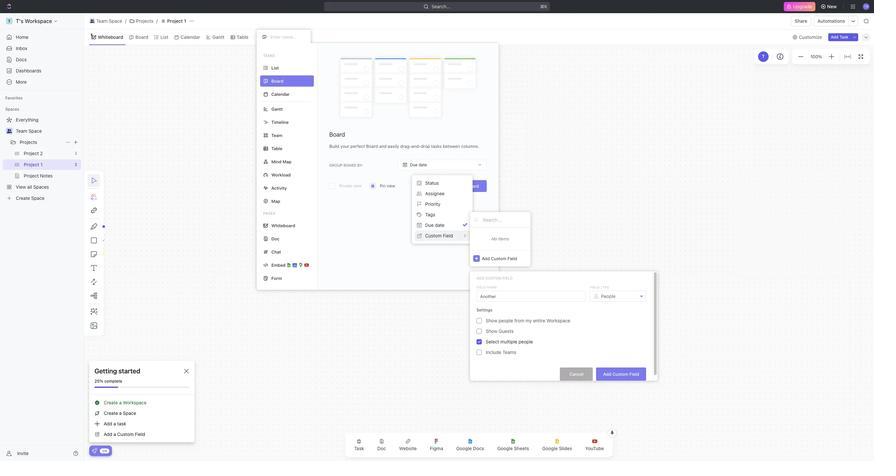 Task type: describe. For each thing, give the bounding box(es) containing it.
website button
[[394, 435, 422, 455]]

1 vertical spatial calendar
[[272, 91, 290, 97]]

figma
[[430, 446, 443, 452]]

task inside button
[[354, 446, 364, 452]]

include
[[486, 350, 502, 355]]

due date button
[[398, 160, 487, 170]]

1 vertical spatial projects link
[[20, 137, 63, 148]]

0 horizontal spatial team space link
[[16, 126, 80, 136]]

status button
[[415, 178, 470, 189]]

tags
[[425, 212, 436, 218]]

google for google docs
[[457, 446, 472, 452]]

settings
[[477, 308, 493, 313]]

people button
[[591, 291, 646, 302]]

onboarding checklist button element
[[92, 449, 97, 454]]

0 vertical spatial team space
[[96, 18, 122, 24]]

Select multiple people checkbox
[[477, 339, 482, 345]]

view button
[[257, 32, 278, 42]]

chat
[[272, 249, 281, 255]]

team space inside sidebar navigation
[[16, 128, 42, 134]]

custom inside custom field dropdown button
[[425, 233, 442, 239]]

2 / from the left
[[156, 18, 158, 24]]

google sheets
[[498, 446, 529, 452]]

whiteboard inside whiteboard "link"
[[98, 34, 123, 40]]

assignee button
[[415, 189, 470, 199]]

0 vertical spatial space
[[109, 18, 122, 24]]

tree inside sidebar navigation
[[3, 115, 81, 204]]

1 vertical spatial add custom field
[[477, 276, 513, 280]]

from
[[515, 318, 525, 324]]

people
[[601, 293, 616, 299]]

cancel button
[[560, 368, 593, 381]]

sheets
[[514, 446, 529, 452]]

0 vertical spatial map
[[283, 159, 292, 164]]

1 horizontal spatial people
[[519, 339, 533, 345]]

board
[[344, 163, 357, 167]]

date for due date dropdown button
[[419, 163, 427, 167]]

add a task
[[104, 421, 126, 427]]

name
[[487, 285, 497, 289]]

2 horizontal spatial space
[[123, 411, 136, 416]]

google for google slides
[[543, 446, 558, 452]]

Enter name... text field
[[477, 291, 586, 302]]

table link
[[236, 32, 249, 42]]

automations button
[[815, 16, 849, 26]]

a for space
[[119, 411, 122, 416]]

task button
[[349, 435, 370, 455]]

add custom field button
[[597, 368, 647, 381]]

started
[[119, 367, 140, 375]]

my
[[526, 318, 532, 324]]

automations
[[818, 18, 846, 24]]

calendar link
[[179, 32, 200, 42]]

due date button
[[415, 220, 470, 231]]

due date for due date dropdown button
[[410, 163, 427, 167]]

list link
[[159, 32, 169, 42]]

search...
[[432, 4, 451, 9]]

0 vertical spatial doc
[[272, 236, 280, 241]]

100% button
[[810, 53, 824, 61]]

0 horizontal spatial people
[[499, 318, 514, 324]]

1 vertical spatial list
[[272, 65, 279, 70]]

1 / from the left
[[125, 18, 127, 24]]

user group image inside sidebar navigation
[[7, 129, 12, 133]]

custom field
[[425, 233, 453, 239]]

teams
[[503, 350, 517, 355]]

whiteboard link
[[97, 32, 123, 42]]

add custom field inside dropdown button
[[482, 256, 517, 261]]

add custom field inside button
[[604, 372, 640, 377]]

google for google sheets
[[498, 446, 513, 452]]

priority
[[425, 201, 441, 207]]

invite
[[17, 451, 29, 456]]

add a custom field
[[104, 432, 145, 437]]

by:
[[358, 163, 363, 167]]

show for show guests
[[486, 329, 498, 334]]

youtube
[[586, 446, 604, 452]]

timeline
[[272, 119, 289, 125]]

google slides
[[543, 446, 573, 452]]

spaces
[[5, 107, 19, 112]]

due for due date dropdown button
[[410, 163, 418, 167]]

form
[[272, 276, 282, 281]]

Show people from my entire Workspace checkbox
[[477, 318, 482, 324]]

new
[[828, 4, 837, 9]]

customize
[[800, 34, 823, 40]]

customize button
[[791, 32, 825, 42]]

field name
[[477, 285, 497, 289]]

type
[[601, 285, 610, 289]]

show guests
[[486, 329, 514, 334]]

Show Guests checkbox
[[477, 329, 482, 334]]

100%
[[811, 54, 823, 59]]

2 horizontal spatial team
[[272, 133, 283, 138]]

mind
[[272, 159, 282, 164]]

assignee
[[425, 191, 445, 196]]

create a space
[[104, 411, 136, 416]]

guests
[[499, 329, 514, 334]]

a for workspace
[[119, 400, 122, 406]]

0 vertical spatial projects link
[[128, 17, 155, 25]]

project 1
[[167, 18, 186, 24]]

t
[[763, 54, 765, 59]]

include teams
[[486, 350, 517, 355]]

group
[[330, 163, 343, 167]]

add task button
[[829, 33, 852, 41]]

docs link
[[3, 54, 81, 65]]

google slides button
[[537, 435, 578, 455]]

1 vertical spatial map
[[272, 199, 280, 204]]

docs inside button
[[473, 446, 484, 452]]

activity
[[272, 185, 287, 191]]

getting started
[[95, 367, 140, 375]]

add task
[[832, 34, 849, 39]]

doc inside button
[[378, 446, 386, 452]]

25%
[[95, 379, 103, 384]]



Task type: locate. For each thing, give the bounding box(es) containing it.
2 google from the left
[[498, 446, 513, 452]]

0 horizontal spatial projects link
[[20, 137, 63, 148]]

doc button
[[372, 435, 391, 455]]

mind map
[[272, 159, 292, 164]]

table right gantt link
[[237, 34, 249, 40]]

youtube button
[[581, 435, 610, 455]]

1 google from the left
[[457, 446, 472, 452]]

0 horizontal spatial gantt
[[213, 34, 225, 40]]

1 horizontal spatial calendar
[[272, 91, 290, 97]]

calendar up timeline
[[272, 91, 290, 97]]

a left task
[[114, 421, 116, 427]]

team down spaces
[[16, 128, 27, 134]]

0 vertical spatial people
[[499, 318, 514, 324]]

select multiple people
[[486, 339, 533, 345]]

0 vertical spatial projects
[[136, 18, 153, 24]]

google left sheets
[[498, 446, 513, 452]]

create up add a task
[[104, 411, 118, 416]]

map down activity on the left of page
[[272, 199, 280, 204]]

1 horizontal spatial user group image
[[90, 19, 94, 23]]

google docs button
[[451, 435, 490, 455]]

1 horizontal spatial team space link
[[88, 17, 124, 25]]

map right mind
[[283, 159, 292, 164]]

0 horizontal spatial date
[[419, 163, 427, 167]]

multiple
[[501, 339, 518, 345]]

gantt left the table link on the left top
[[213, 34, 225, 40]]

tree containing team space
[[3, 115, 81, 204]]

list inside "link"
[[161, 34, 169, 40]]

gantt up timeline
[[272, 106, 283, 112]]

1 horizontal spatial doc
[[378, 446, 386, 452]]

1 vertical spatial board
[[330, 131, 345, 138]]

people
[[499, 318, 514, 324], [519, 339, 533, 345]]

calendar down 1
[[181, 34, 200, 40]]

tree
[[3, 115, 81, 204]]

onboarding checklist button image
[[92, 449, 97, 454]]

team down timeline
[[272, 133, 283, 138]]

1 vertical spatial show
[[486, 329, 498, 334]]

1 vertical spatial user group image
[[7, 129, 12, 133]]

0 vertical spatial team space link
[[88, 17, 124, 25]]

1 horizontal spatial docs
[[473, 446, 484, 452]]

1 vertical spatial projects
[[20, 139, 37, 145]]

a for custom
[[114, 432, 116, 437]]

a up create a space on the bottom left
[[119, 400, 122, 406]]

create up create a space on the bottom left
[[104, 400, 118, 406]]

dashboards
[[16, 68, 41, 73]]

group board by:
[[330, 163, 363, 167]]

favorites
[[5, 96, 23, 101]]

select
[[486, 339, 500, 345]]

1 horizontal spatial google
[[498, 446, 513, 452]]

0 horizontal spatial board
[[136, 34, 148, 40]]

doc up chat
[[272, 236, 280, 241]]

due date inside button
[[425, 222, 445, 228]]

due inside button
[[425, 222, 434, 228]]

projects link
[[128, 17, 155, 25], [20, 137, 63, 148]]

1 vertical spatial people
[[519, 339, 533, 345]]

priority button
[[415, 199, 470, 210]]

1 vertical spatial doc
[[378, 446, 386, 452]]

entire
[[534, 318, 546, 324]]

a
[[119, 400, 122, 406], [119, 411, 122, 416], [114, 421, 116, 427], [114, 432, 116, 437]]

1 horizontal spatial task
[[840, 34, 849, 39]]

due date up custom field
[[425, 222, 445, 228]]

field inside dropdown button
[[443, 233, 453, 239]]

1 vertical spatial space
[[29, 128, 42, 134]]

Enter name... field
[[270, 34, 306, 40]]

a up task
[[119, 411, 122, 416]]

create for create a workspace
[[104, 400, 118, 406]]

1 horizontal spatial projects link
[[128, 17, 155, 25]]

0 horizontal spatial workspace
[[123, 400, 147, 406]]

google right figma
[[457, 446, 472, 452]]

whiteboard left board link
[[98, 34, 123, 40]]

workspace right entire
[[547, 318, 571, 324]]

complete
[[104, 379, 122, 384]]

custom field button
[[415, 231, 470, 241]]

no
[[492, 236, 498, 242]]

0 vertical spatial table
[[237, 34, 249, 40]]

google
[[457, 446, 472, 452], [498, 446, 513, 452], [543, 446, 558, 452]]

0 horizontal spatial space
[[29, 128, 42, 134]]

1
[[184, 18, 186, 24]]

1 horizontal spatial workspace
[[547, 318, 571, 324]]

dashboards link
[[3, 66, 81, 76]]

whiteboard
[[98, 34, 123, 40], [272, 223, 295, 228]]

field inside button
[[630, 372, 640, 377]]

doc right task button
[[378, 446, 386, 452]]

space
[[109, 18, 122, 24], [29, 128, 42, 134], [123, 411, 136, 416]]

Search... text field
[[483, 215, 528, 225]]

upgrade
[[794, 4, 813, 9]]

0 horizontal spatial due
[[410, 163, 418, 167]]

space inside sidebar navigation
[[29, 128, 42, 134]]

1 horizontal spatial date
[[435, 222, 445, 228]]

0 horizontal spatial team space
[[16, 128, 42, 134]]

add inside dropdown button
[[482, 256, 490, 261]]

add custom field button
[[470, 250, 531, 267]]

0 vertical spatial docs
[[16, 57, 27, 62]]

0 horizontal spatial whiteboard
[[98, 34, 123, 40]]

projects inside sidebar navigation
[[20, 139, 37, 145]]

0 vertical spatial task
[[840, 34, 849, 39]]

due date
[[410, 163, 427, 167], [425, 222, 445, 228]]

1 horizontal spatial team space
[[96, 18, 122, 24]]

0 horizontal spatial doc
[[272, 236, 280, 241]]

1 horizontal spatial team
[[96, 18, 108, 24]]

show up select
[[486, 329, 498, 334]]

due date inside dropdown button
[[410, 163, 427, 167]]

task
[[117, 421, 126, 427]]

1 vertical spatial due date
[[425, 222, 445, 228]]

1 horizontal spatial /
[[156, 18, 158, 24]]

team space link
[[88, 17, 124, 25], [16, 126, 80, 136]]

show for show people from my entire workspace
[[486, 318, 498, 324]]

3 google from the left
[[543, 446, 558, 452]]

1 horizontal spatial map
[[283, 159, 292, 164]]

0 vertical spatial due
[[410, 163, 418, 167]]

date for due date button
[[435, 222, 445, 228]]

due date up status
[[410, 163, 427, 167]]

1 create from the top
[[104, 400, 118, 406]]

1 horizontal spatial due
[[425, 222, 434, 228]]

25% complete
[[95, 379, 122, 384]]

add custom field
[[482, 256, 517, 261], [477, 276, 513, 280], [604, 372, 640, 377]]

0 vertical spatial create
[[104, 400, 118, 406]]

project 1 link
[[159, 17, 188, 25]]

board
[[136, 34, 148, 40], [330, 131, 345, 138], [467, 184, 479, 189]]

1 horizontal spatial gantt
[[272, 106, 283, 112]]

0 horizontal spatial table
[[237, 34, 249, 40]]

team inside tree
[[16, 128, 27, 134]]

people up guests in the bottom right of the page
[[499, 318, 514, 324]]

add board
[[458, 184, 479, 189]]

workspace up create a space on the bottom left
[[123, 400, 147, 406]]

1 vertical spatial date
[[435, 222, 445, 228]]

custom
[[425, 233, 442, 239], [491, 256, 507, 261], [486, 276, 502, 280], [613, 372, 629, 377], [117, 432, 134, 437]]

0 vertical spatial workspace
[[547, 318, 571, 324]]

google inside "button"
[[498, 446, 513, 452]]

1 vertical spatial task
[[354, 446, 364, 452]]

0 vertical spatial user group image
[[90, 19, 94, 23]]

a for task
[[114, 421, 116, 427]]

project
[[167, 18, 183, 24]]

table
[[237, 34, 249, 40], [272, 146, 283, 151]]

whiteboard up chat
[[272, 223, 295, 228]]

⌘k
[[541, 4, 548, 9]]

due
[[410, 163, 418, 167], [425, 222, 434, 228]]

2 show from the top
[[486, 329, 498, 334]]

home
[[16, 34, 28, 40]]

0 horizontal spatial user group image
[[7, 129, 12, 133]]

home link
[[3, 32, 81, 43]]

2 vertical spatial space
[[123, 411, 136, 416]]

team space up whiteboard "link"
[[96, 18, 122, 24]]

1 vertical spatial create
[[104, 411, 118, 416]]

list down project 1 link
[[161, 34, 169, 40]]

team up whiteboard "link"
[[96, 18, 108, 24]]

1 horizontal spatial whiteboard
[[272, 223, 295, 228]]

2 horizontal spatial board
[[467, 184, 479, 189]]

gantt link
[[211, 32, 225, 42]]

due inside dropdown button
[[410, 163, 418, 167]]

status
[[425, 180, 439, 186]]

0 vertical spatial list
[[161, 34, 169, 40]]

task inside button
[[840, 34, 849, 39]]

2 vertical spatial board
[[467, 184, 479, 189]]

no items
[[492, 236, 509, 242]]

show right show people from my entire workspace option
[[486, 318, 498, 324]]

task down automations button
[[840, 34, 849, 39]]

1 horizontal spatial list
[[272, 65, 279, 70]]

items
[[499, 236, 509, 242]]

Include Teams checkbox
[[477, 350, 482, 355]]

create for create a space
[[104, 411, 118, 416]]

1 vertical spatial workspace
[[123, 400, 147, 406]]

google inside button
[[543, 446, 558, 452]]

1 horizontal spatial space
[[109, 18, 122, 24]]

0 horizontal spatial team
[[16, 128, 27, 134]]

tags button
[[415, 210, 470, 220]]

1 horizontal spatial board
[[330, 131, 345, 138]]

docs inside sidebar navigation
[[16, 57, 27, 62]]

new button
[[819, 1, 841, 12]]

0 horizontal spatial list
[[161, 34, 169, 40]]

0 vertical spatial board
[[136, 34, 148, 40]]

0 horizontal spatial calendar
[[181, 34, 200, 40]]

date inside due date button
[[435, 222, 445, 228]]

/
[[125, 18, 127, 24], [156, 18, 158, 24]]

0 vertical spatial whiteboard
[[98, 34, 123, 40]]

sidebar navigation
[[0, 13, 84, 461]]

1 vertical spatial due
[[425, 222, 434, 228]]

date inside due date dropdown button
[[419, 163, 427, 167]]

upgrade link
[[785, 2, 816, 11]]

1 vertical spatial team space link
[[16, 126, 80, 136]]

doc
[[272, 236, 280, 241], [378, 446, 386, 452]]

inbox link
[[3, 43, 81, 54]]

team space
[[96, 18, 122, 24], [16, 128, 42, 134]]

2 horizontal spatial google
[[543, 446, 558, 452]]

workload
[[272, 172, 291, 177]]

embed
[[272, 263, 286, 268]]

people right multiple
[[519, 339, 533, 345]]

team space down spaces
[[16, 128, 42, 134]]

google sheets button
[[492, 435, 535, 455]]

custom inside add custom field dropdown button
[[491, 256, 507, 261]]

user group image
[[90, 19, 94, 23], [7, 129, 12, 133]]

google inside button
[[457, 446, 472, 452]]

list down view on the left
[[272, 65, 279, 70]]

custom inside add custom field button
[[613, 372, 629, 377]]

date up custom field
[[435, 222, 445, 228]]

2 vertical spatial add custom field
[[604, 372, 640, 377]]

1 vertical spatial whiteboard
[[272, 223, 295, 228]]

1 vertical spatial table
[[272, 146, 283, 151]]

0 horizontal spatial projects
[[20, 139, 37, 145]]

1/4
[[102, 449, 107, 453]]

1 horizontal spatial projects
[[136, 18, 153, 24]]

figma button
[[425, 435, 449, 455]]

1 vertical spatial docs
[[473, 446, 484, 452]]

getting
[[95, 367, 117, 375]]

date up status
[[419, 163, 427, 167]]

cancel
[[570, 372, 584, 377]]

map
[[283, 159, 292, 164], [272, 199, 280, 204]]

1 show from the top
[[486, 318, 498, 324]]

task left doc button
[[354, 446, 364, 452]]

0 horizontal spatial /
[[125, 18, 127, 24]]

1 vertical spatial gantt
[[272, 106, 283, 112]]

0 vertical spatial date
[[419, 163, 427, 167]]

field type
[[591, 285, 610, 289]]

due for due date button
[[425, 222, 434, 228]]

inbox
[[16, 45, 27, 51]]

show
[[486, 318, 498, 324], [486, 329, 498, 334]]

0 vertical spatial due date
[[410, 163, 427, 167]]

create a workspace
[[104, 400, 147, 406]]

1 horizontal spatial table
[[272, 146, 283, 151]]

2 create from the top
[[104, 411, 118, 416]]

0 vertical spatial gantt
[[213, 34, 225, 40]]

0 horizontal spatial google
[[457, 446, 472, 452]]

0 vertical spatial add custom field
[[482, 256, 517, 261]]

docs
[[16, 57, 27, 62], [473, 446, 484, 452]]

view
[[265, 34, 276, 40]]

field inside dropdown button
[[508, 256, 517, 261]]

close image
[[184, 369, 189, 374]]

board inside board link
[[136, 34, 148, 40]]

0 vertical spatial show
[[486, 318, 498, 324]]

0 horizontal spatial map
[[272, 199, 280, 204]]

due date for due date button
[[425, 222, 445, 228]]

0 horizontal spatial docs
[[16, 57, 27, 62]]

google left slides
[[543, 446, 558, 452]]

table up mind
[[272, 146, 283, 151]]

0 horizontal spatial task
[[354, 446, 364, 452]]

view button
[[257, 29, 278, 45]]

0 vertical spatial calendar
[[181, 34, 200, 40]]

a down add a task
[[114, 432, 116, 437]]

share button
[[791, 16, 812, 26]]



Task type: vqa. For each thing, say whether or not it's contained in the screenshot.
"include teams" option
yes



